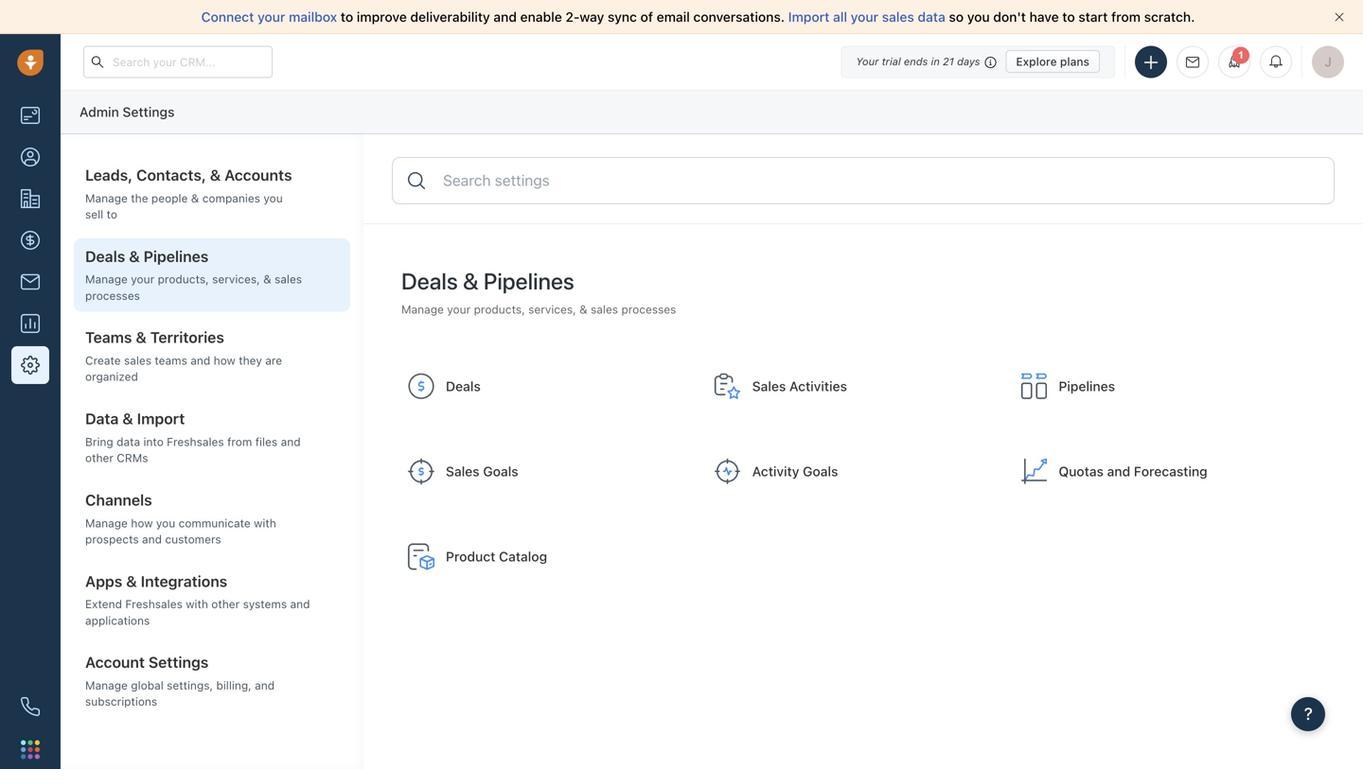Task type: describe. For each thing, give the bounding box(es) containing it.
activity goals link
[[703, 437, 1005, 507]]

and inside account settings manage global settings, billing, and subscriptions
[[255, 679, 275, 693]]

files
[[255, 435, 278, 449]]

sales inside teams & territories create sales teams and how they are organized
[[124, 354, 152, 367]]

set goals based on sales activities for users and teams image
[[713, 457, 743, 487]]

1
[[1238, 49, 1244, 61]]

account settings manage global settings, billing, and subscriptions
[[85, 654, 275, 709]]

teams
[[155, 354, 187, 367]]

other inside 'apps & integrations extend freshsales with other systems and applications'
[[211, 598, 240, 611]]

sales for sales activities
[[752, 379, 786, 394]]

conversations.
[[693, 9, 785, 25]]

mailbox
[[289, 9, 337, 25]]

into
[[143, 435, 164, 449]]

don't
[[994, 9, 1026, 25]]

to inside leads, contacts, & accounts manage the people & companies you sell to
[[107, 208, 117, 221]]

& inside 'apps & integrations extend freshsales with other systems and applications'
[[126, 573, 137, 591]]

data
[[85, 410, 119, 428]]

leads, contacts, & accounts manage the people & companies you sell to
[[85, 166, 292, 221]]

explore plans
[[1016, 55, 1090, 68]]

all
[[833, 9, 847, 25]]

leads,
[[85, 166, 133, 184]]

goals for sales goals
[[483, 464, 518, 479]]

sync
[[608, 9, 637, 25]]

product catalog
[[446, 549, 547, 565]]

communicate
[[179, 517, 251, 530]]

your trial ends in 21 days
[[856, 55, 980, 68]]

close image
[[1335, 12, 1344, 22]]

applications
[[85, 614, 150, 627]]

product
[[446, 549, 496, 565]]

activity
[[752, 464, 800, 479]]

in
[[931, 55, 940, 68]]

create
[[85, 354, 121, 367]]

Search settings text field
[[441, 169, 1320, 193]]

pipelines link
[[1010, 352, 1311, 422]]

21
[[943, 55, 954, 68]]

deals link
[[397, 352, 698, 422]]

bring
[[85, 435, 113, 449]]

sales activities link
[[703, 352, 1005, 422]]

the
[[131, 192, 148, 205]]

explore
[[1016, 55, 1057, 68]]

activities
[[790, 379, 847, 394]]

goals for activity goals
[[803, 464, 838, 479]]

and inside 'apps & integrations extend freshsales with other systems and applications'
[[290, 598, 310, 611]]

and inside teams & territories create sales teams and how they are organized
[[191, 354, 210, 367]]

trial
[[882, 55, 901, 68]]

see all your products listed together, perform bulk actions on them image
[[406, 542, 436, 572]]

import all your sales data link
[[788, 9, 949, 25]]

quotas
[[1059, 464, 1104, 479]]

ends
[[904, 55, 928, 68]]

data inside data & import bring data into freshsales from files and other crms
[[117, 435, 140, 449]]

2 horizontal spatial pipelines
[[1059, 379, 1115, 394]]

2-
[[566, 9, 580, 25]]

sales activities
[[752, 379, 847, 394]]

billing,
[[216, 679, 252, 693]]

connect your mailbox to improve deliverability and enable 2-way sync of email conversations. import all your sales data so you don't have to start from scratch.
[[201, 9, 1195, 25]]

apps
[[85, 573, 122, 591]]

they
[[239, 354, 262, 367]]

your
[[856, 55, 879, 68]]

1 horizontal spatial services,
[[528, 303, 576, 316]]

connect
[[201, 9, 254, 25]]

quotas and forecasting link
[[1010, 437, 1311, 507]]

territories
[[150, 329, 224, 347]]

manage inside leads, contacts, & accounts manage the people & companies you sell to
[[85, 192, 128, 205]]

improve
[[357, 9, 407, 25]]

0 vertical spatial import
[[788, 9, 830, 25]]

data & import bring data into freshsales from files and other crms
[[85, 410, 301, 465]]

1 vertical spatial pipelines
[[484, 268, 574, 294]]



Task type: vqa. For each thing, say whether or not it's contained in the screenshot.
Bulk-
no



Task type: locate. For each thing, give the bounding box(es) containing it.
and inside data & import bring data into freshsales from files and other crms
[[281, 435, 301, 449]]

to right sell
[[107, 208, 117, 221]]

1 vertical spatial from
[[227, 435, 252, 449]]

1 vertical spatial freshsales
[[125, 598, 183, 611]]

freshsales inside 'apps & integrations extend freshsales with other systems and applications'
[[125, 598, 183, 611]]

your
[[258, 9, 285, 25], [851, 9, 879, 25], [131, 273, 155, 286], [447, 303, 471, 316]]

import left all
[[788, 9, 830, 25]]

goals right activity
[[803, 464, 838, 479]]

how inside teams & territories create sales teams and how they are organized
[[214, 354, 236, 367]]

phone image
[[21, 698, 40, 717]]

create sales activities that are relevant to your business image
[[713, 372, 743, 402]]

0 vertical spatial products,
[[158, 273, 209, 286]]

1 vertical spatial products,
[[474, 303, 525, 316]]

contacts,
[[136, 166, 206, 184]]

from inside data & import bring data into freshsales from files and other crms
[[227, 435, 252, 449]]

email
[[657, 9, 690, 25]]

1 vertical spatial settings
[[149, 654, 209, 672]]

0 vertical spatial settings
[[123, 104, 175, 120]]

1 horizontal spatial you
[[264, 192, 283, 205]]

connect your mailbox link
[[201, 9, 341, 25]]

settings
[[123, 104, 175, 120], [149, 654, 209, 672]]

global
[[131, 679, 164, 693]]

0 horizontal spatial goals
[[483, 464, 518, 479]]

&
[[210, 166, 221, 184], [191, 192, 199, 205], [129, 247, 140, 265], [463, 268, 479, 294], [263, 273, 271, 286], [580, 303, 588, 316], [136, 329, 147, 347], [122, 410, 133, 428], [126, 573, 137, 591]]

2 vertical spatial deals
[[446, 379, 481, 394]]

assign user and team goals for specific time periods image
[[406, 457, 436, 487]]

products,
[[158, 273, 209, 286], [474, 303, 525, 316]]

to
[[341, 9, 353, 25], [1063, 9, 1075, 25], [107, 208, 117, 221]]

explore plans link
[[1006, 50, 1100, 73]]

you
[[967, 9, 990, 25], [264, 192, 283, 205], [156, 517, 175, 530]]

sales
[[752, 379, 786, 394], [446, 464, 480, 479]]

sales goals link
[[397, 437, 698, 507]]

companies
[[202, 192, 260, 205]]

1 horizontal spatial from
[[1112, 9, 1141, 25]]

start
[[1079, 9, 1108, 25]]

you right so
[[967, 9, 990, 25]]

customize forecast categories, activate freddy ai insights for your deals image
[[1019, 457, 1049, 487]]

services,
[[212, 273, 260, 286], [528, 303, 576, 316]]

0 horizontal spatial processes
[[85, 289, 140, 302]]

1 horizontal spatial with
[[254, 517, 276, 530]]

account
[[85, 654, 145, 672]]

0 vertical spatial other
[[85, 452, 114, 465]]

freshworks switcher image
[[21, 741, 40, 760]]

2 vertical spatial you
[[156, 517, 175, 530]]

freshsales right the into
[[167, 435, 224, 449]]

with for how
[[254, 517, 276, 530]]

scratch.
[[1144, 9, 1195, 25]]

0 vertical spatial sales
[[752, 379, 786, 394]]

0 horizontal spatial deals & pipelines manage your products, services, & sales processes
[[85, 247, 302, 302]]

1 vertical spatial data
[[117, 435, 140, 449]]

1 vertical spatial how
[[131, 517, 153, 530]]

manage up prospects
[[85, 517, 128, 530]]

manage inside account settings manage global settings, billing, and subscriptions
[[85, 679, 128, 693]]

goals right assign user and team goals for specific time periods icon at the bottom
[[483, 464, 518, 479]]

1 horizontal spatial data
[[918, 9, 946, 25]]

settings for account
[[149, 654, 209, 672]]

import inside data & import bring data into freshsales from files and other crms
[[137, 410, 185, 428]]

you inside channels manage how you communicate with prospects and customers
[[156, 517, 175, 530]]

integrations
[[141, 573, 227, 591]]

freshsales
[[167, 435, 224, 449], [125, 598, 183, 611]]

with down integrations
[[186, 598, 208, 611]]

sales right assign user and team goals for specific time periods icon at the bottom
[[446, 464, 480, 479]]

people
[[151, 192, 188, 205]]

0 horizontal spatial from
[[227, 435, 252, 449]]

1 vertical spatial with
[[186, 598, 208, 611]]

sell
[[85, 208, 103, 221]]

accounts
[[225, 166, 292, 184]]

pipelines
[[144, 247, 209, 265], [484, 268, 574, 294], [1059, 379, 1115, 394]]

and right prospects
[[142, 533, 162, 546]]

apps & integrations extend freshsales with other systems and applications
[[85, 573, 310, 627]]

with for integrations
[[186, 598, 208, 611]]

1 horizontal spatial sales
[[752, 379, 786, 394]]

days
[[957, 55, 980, 68]]

send email image
[[1186, 56, 1200, 68]]

channels
[[85, 491, 152, 509]]

1 vertical spatial sales
[[446, 464, 480, 479]]

subscriptions
[[85, 696, 157, 709]]

1 horizontal spatial how
[[214, 354, 236, 367]]

2 horizontal spatial you
[[967, 9, 990, 25]]

enable
[[520, 9, 562, 25]]

0 vertical spatial freshsales
[[167, 435, 224, 449]]

to right mailbox
[[341, 9, 353, 25]]

of
[[641, 9, 653, 25]]

are
[[265, 354, 282, 367]]

manage all the fields you need for adding and updating deals image
[[406, 372, 436, 402]]

manage up subscriptions
[[85, 679, 128, 693]]

data up crms
[[117, 435, 140, 449]]

systems
[[243, 598, 287, 611]]

and
[[494, 9, 517, 25], [191, 354, 210, 367], [281, 435, 301, 449], [1107, 464, 1131, 479], [142, 533, 162, 546], [290, 598, 310, 611], [255, 679, 275, 693]]

services, up territories
[[212, 273, 260, 286]]

0 horizontal spatial how
[[131, 517, 153, 530]]

freshsales down integrations
[[125, 598, 183, 611]]

have
[[1030, 9, 1059, 25]]

settings inside account settings manage global settings, billing, and subscriptions
[[149, 654, 209, 672]]

2 horizontal spatial to
[[1063, 9, 1075, 25]]

1 vertical spatial deals
[[401, 268, 458, 294]]

settings right admin
[[123, 104, 175, 120]]

manage up the teams
[[85, 273, 128, 286]]

freshsales inside data & import bring data into freshsales from files and other crms
[[167, 435, 224, 449]]

forecasting
[[1134, 464, 1208, 479]]

1 horizontal spatial import
[[788, 9, 830, 25]]

with right communicate at the left bottom
[[254, 517, 276, 530]]

2 goals from the left
[[803, 464, 838, 479]]

from right the start
[[1112, 9, 1141, 25]]

& inside data & import bring data into freshsales from files and other crms
[[122, 410, 133, 428]]

& inside teams & territories create sales teams and how they are organized
[[136, 329, 147, 347]]

way
[[580, 9, 604, 25]]

1 horizontal spatial pipelines
[[484, 268, 574, 294]]

catalog
[[499, 549, 547, 565]]

0 vertical spatial from
[[1112, 9, 1141, 25]]

0 horizontal spatial services,
[[212, 273, 260, 286]]

other
[[85, 452, 114, 465], [211, 598, 240, 611]]

deals
[[85, 247, 125, 265], [401, 268, 458, 294], [446, 379, 481, 394]]

admin
[[80, 104, 119, 120]]

manage up "manage all the fields you need for adding and updating deals" image
[[401, 303, 444, 316]]

1 vertical spatial other
[[211, 598, 240, 611]]

settings,
[[167, 679, 213, 693]]

1 goals from the left
[[483, 464, 518, 479]]

product catalog link
[[397, 522, 698, 592]]

you up customers
[[156, 517, 175, 530]]

teams & territories create sales teams and how they are organized
[[85, 329, 282, 384]]

customers
[[165, 533, 221, 546]]

0 vertical spatial services,
[[212, 273, 260, 286]]

0 vertical spatial you
[[967, 9, 990, 25]]

you down accounts
[[264, 192, 283, 205]]

1 link
[[1219, 46, 1251, 78]]

0 horizontal spatial products,
[[158, 273, 209, 286]]

deals & pipelines manage your products, services, & sales processes
[[85, 247, 302, 302], [401, 268, 676, 316]]

create up to 10 pipelines to suit your sales process image
[[1019, 372, 1049, 402]]

and left the enable
[[494, 9, 517, 25]]

quotas and forecasting
[[1059, 464, 1208, 479]]

crms
[[117, 452, 148, 465]]

sales for sales goals
[[446, 464, 480, 479]]

0 horizontal spatial pipelines
[[144, 247, 209, 265]]

1 horizontal spatial to
[[341, 9, 353, 25]]

0 horizontal spatial you
[[156, 517, 175, 530]]

settings for admin
[[123, 104, 175, 120]]

0 horizontal spatial to
[[107, 208, 117, 221]]

with inside 'apps & integrations extend freshsales with other systems and applications'
[[186, 598, 208, 611]]

2 vertical spatial pipelines
[[1059, 379, 1115, 394]]

1 horizontal spatial processes
[[622, 303, 676, 316]]

1 vertical spatial services,
[[528, 303, 576, 316]]

how down channels
[[131, 517, 153, 530]]

other down bring
[[85, 452, 114, 465]]

other inside data & import bring data into freshsales from files and other crms
[[85, 452, 114, 465]]

and right quotas
[[1107, 464, 1131, 479]]

processes
[[85, 289, 140, 302], [622, 303, 676, 316]]

1 horizontal spatial other
[[211, 598, 240, 611]]

0 vertical spatial pipelines
[[144, 247, 209, 265]]

extend
[[85, 598, 122, 611]]

0 vertical spatial with
[[254, 517, 276, 530]]

how
[[214, 354, 236, 367], [131, 517, 153, 530]]

you inside leads, contacts, & accounts manage the people & companies you sell to
[[264, 192, 283, 205]]

0 vertical spatial data
[[918, 9, 946, 25]]

how inside channels manage how you communicate with prospects and customers
[[131, 517, 153, 530]]

and down territories
[[191, 354, 210, 367]]

manage inside channels manage how you communicate with prospects and customers
[[85, 517, 128, 530]]

0 horizontal spatial import
[[137, 410, 185, 428]]

1 horizontal spatial deals & pipelines manage your products, services, & sales processes
[[401, 268, 676, 316]]

and right files
[[281, 435, 301, 449]]

goals
[[483, 464, 518, 479], [803, 464, 838, 479]]

1 vertical spatial import
[[137, 410, 185, 428]]

products, up territories
[[158, 273, 209, 286]]

0 horizontal spatial data
[[117, 435, 140, 449]]

manage up sell
[[85, 192, 128, 205]]

other left systems
[[211, 598, 240, 611]]

0 horizontal spatial sales
[[446, 464, 480, 479]]

and inside channels manage how you communicate with prospects and customers
[[142, 533, 162, 546]]

deliverability
[[410, 9, 490, 25]]

so
[[949, 9, 964, 25]]

0 horizontal spatial other
[[85, 452, 114, 465]]

organized
[[85, 370, 138, 384]]

manage
[[85, 192, 128, 205], [85, 273, 128, 286], [401, 303, 444, 316], [85, 517, 128, 530], [85, 679, 128, 693]]

from
[[1112, 9, 1141, 25], [227, 435, 252, 449]]

0 horizontal spatial with
[[186, 598, 208, 611]]

Search your CRM... text field
[[83, 46, 273, 78]]

sales goals
[[446, 464, 518, 479]]

1 vertical spatial you
[[264, 192, 283, 205]]

1 horizontal spatial products,
[[474, 303, 525, 316]]

sales right create sales activities that are relevant to your business image
[[752, 379, 786, 394]]

how left they
[[214, 354, 236, 367]]

import up the into
[[137, 410, 185, 428]]

0 vertical spatial how
[[214, 354, 236, 367]]

and right systems
[[290, 598, 310, 611]]

to left the start
[[1063, 9, 1075, 25]]

teams
[[85, 329, 132, 347]]

services, up deals link
[[528, 303, 576, 316]]

products, up deals link
[[474, 303, 525, 316]]

1 horizontal spatial goals
[[803, 464, 838, 479]]

activity goals
[[752, 464, 838, 479]]

prospects
[[85, 533, 139, 546]]

and right billing,
[[255, 679, 275, 693]]

settings up the settings,
[[149, 654, 209, 672]]

plans
[[1060, 55, 1090, 68]]

admin settings
[[80, 104, 175, 120]]

0 vertical spatial deals
[[85, 247, 125, 265]]

phone element
[[11, 688, 49, 726]]

channels manage how you communicate with prospects and customers
[[85, 491, 276, 546]]

from left files
[[227, 435, 252, 449]]

data left so
[[918, 9, 946, 25]]

with inside channels manage how you communicate with prospects and customers
[[254, 517, 276, 530]]



